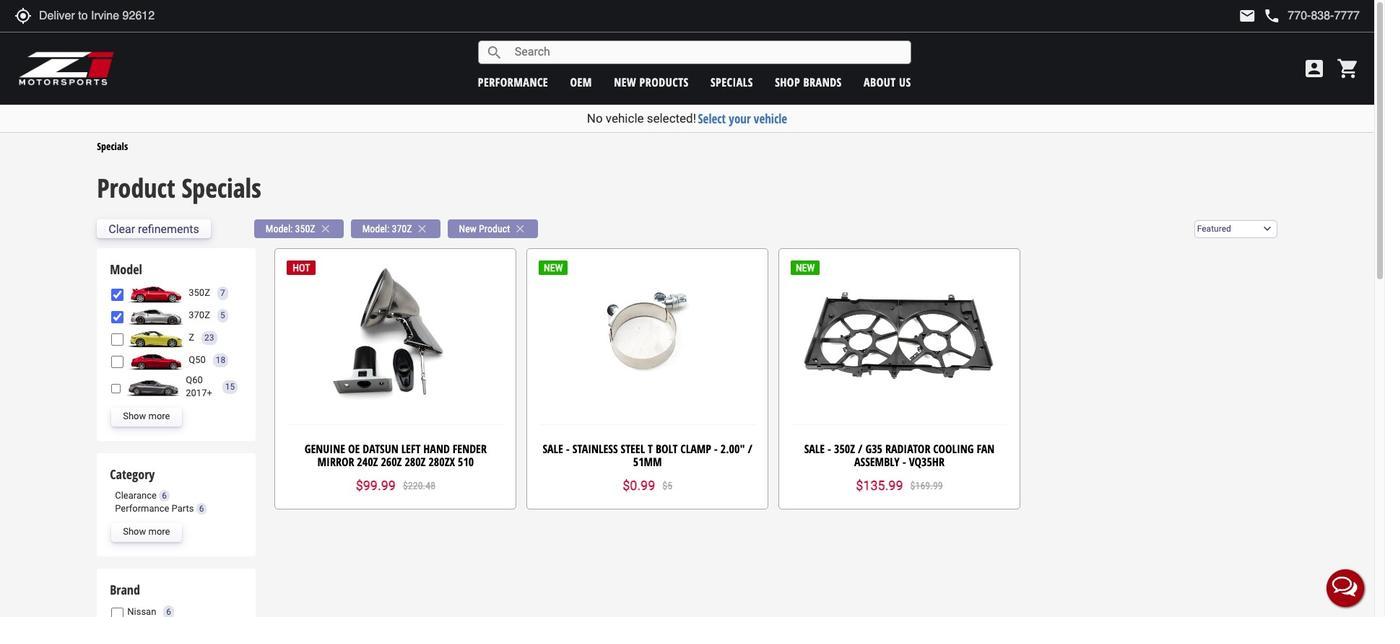 Task type: locate. For each thing, give the bounding box(es) containing it.
0 vertical spatial specials
[[97, 139, 128, 153]]

0 vertical spatial more
[[148, 411, 170, 422]]

model: inside model: 370z close
[[362, 223, 390, 235]]

vehicle right no
[[606, 111, 644, 126]]

2 more from the top
[[148, 527, 170, 538]]

370z left the new
[[392, 223, 412, 235]]

close for model: 370z close
[[416, 223, 429, 236]]

- left stainless
[[566, 441, 570, 457]]

close for new product close
[[514, 223, 527, 236]]

1 / from the left
[[748, 441, 753, 457]]

0 horizontal spatial close
[[319, 223, 332, 236]]

0 vertical spatial product
[[97, 171, 175, 206]]

brands
[[804, 74, 842, 90]]

6 right nissan
[[166, 607, 171, 617]]

1 vertical spatial 370z
[[189, 310, 210, 321]]

0 horizontal spatial sale
[[543, 441, 563, 457]]

2 model: from the left
[[362, 223, 390, 235]]

clamp
[[681, 441, 712, 457]]

model
[[110, 261, 142, 278]]

specials
[[711, 74, 754, 90]]

1 more from the top
[[148, 411, 170, 422]]

1 vertical spatial show more button
[[111, 524, 182, 542]]

show more button down infiniti q60 coupe cv37 2017 2018 2019 2020 2.0t 3.0t red sport redsport vr30ddtt z1 motorsports image
[[111, 408, 182, 427]]

my_location
[[14, 7, 32, 25]]

more
[[148, 411, 170, 422], [148, 527, 170, 538]]

/ left g35
[[858, 441, 863, 457]]

model: inside model: 350z close
[[266, 223, 293, 235]]

show
[[123, 411, 146, 422], [123, 527, 146, 538]]

product inside new product close
[[479, 223, 510, 235]]

more down performance
[[148, 527, 170, 538]]

1 horizontal spatial close
[[416, 223, 429, 236]]

1 horizontal spatial product
[[479, 223, 510, 235]]

0 vertical spatial 350z
[[295, 223, 316, 235]]

23
[[205, 333, 214, 343]]

close left model: 370z close
[[319, 223, 332, 236]]

refinements
[[138, 222, 199, 236]]

280z
[[405, 454, 426, 470]]

product specials
[[97, 171, 261, 206]]

1 vertical spatial show more
[[123, 527, 170, 538]]

18
[[216, 355, 226, 366]]

-
[[566, 441, 570, 457], [714, 441, 718, 457], [828, 441, 832, 457], [903, 454, 907, 470]]

370z inside model: 370z close
[[392, 223, 412, 235]]

model: 350z close
[[266, 223, 332, 236]]

6 up performance
[[162, 491, 167, 501]]

show more button for category
[[111, 524, 182, 542]]

2 vertical spatial 6
[[166, 607, 171, 617]]

1 sale from the left
[[543, 441, 563, 457]]

0 vertical spatial show more
[[123, 411, 170, 422]]

mail link
[[1239, 7, 1257, 25]]

fender
[[453, 441, 487, 457]]

shop brands
[[775, 74, 842, 90]]

- left g35
[[828, 441, 832, 457]]

1 horizontal spatial /
[[858, 441, 863, 457]]

/
[[748, 441, 753, 457], [858, 441, 863, 457]]

show more
[[123, 411, 170, 422], [123, 527, 170, 538]]

show more down performance
[[123, 527, 170, 538]]

performance
[[478, 74, 548, 90]]

None checkbox
[[111, 356, 124, 369], [111, 608, 124, 618], [111, 356, 124, 369], [111, 608, 124, 618]]

vehicle right your
[[754, 111, 788, 127]]

2 show more from the top
[[123, 527, 170, 538]]

- left the 2.00"
[[714, 441, 718, 457]]

show more button for model
[[111, 408, 182, 427]]

category clearance 6 performance parts 6
[[110, 466, 204, 515]]

sale
[[543, 441, 563, 457], [805, 441, 825, 457]]

sale left stainless
[[543, 441, 563, 457]]

about us link
[[864, 74, 912, 90]]

3 close from the left
[[514, 223, 527, 236]]

1 vertical spatial show
[[123, 527, 146, 538]]

vehicle
[[754, 111, 788, 127], [606, 111, 644, 126]]

2 vertical spatial 350z
[[835, 441, 856, 457]]

show down infiniti q60 coupe cv37 2017 2018 2019 2020 2.0t 3.0t red sport redsport vr30ddtt z1 motorsports image
[[123, 411, 146, 422]]

1 horizontal spatial 370z
[[392, 223, 412, 235]]

genuine oe datsun left hand fender mirror 240z 260z 280z 280zx 510
[[305, 441, 487, 470]]

show for model
[[123, 411, 146, 422]]

1 model: from the left
[[266, 223, 293, 235]]

280zx
[[429, 454, 455, 470]]

more down infiniti q60 coupe cv37 2017 2018 2019 2020 2.0t 3.0t red sport redsport vr30ddtt z1 motorsports image
[[148, 411, 170, 422]]

0 vertical spatial show more button
[[111, 408, 182, 427]]

0 horizontal spatial model:
[[266, 223, 293, 235]]

parts
[[172, 504, 194, 515]]

q50
[[189, 355, 206, 366]]

1 horizontal spatial 350z
[[295, 223, 316, 235]]

mail
[[1239, 7, 1257, 25]]

370z
[[392, 223, 412, 235], [189, 310, 210, 321]]

2 show more button from the top
[[111, 524, 182, 542]]

sale inside sale - stainless steel t bolt clamp - 2.00" / 51mm
[[543, 441, 563, 457]]

1 vertical spatial 350z
[[189, 288, 210, 299]]

- left 'vq35hr'
[[903, 454, 907, 470]]

6
[[162, 491, 167, 501], [199, 504, 204, 515], [166, 607, 171, 617]]

6 right parts in the bottom of the page
[[199, 504, 204, 515]]

sale left g35
[[805, 441, 825, 457]]

nissan 350z z33 2003 2004 2005 2006 2007 2008 2009 vq35de 3.5l revup rev up vq35hr nismo z1 motorsports image
[[127, 284, 185, 303]]

g35
[[866, 441, 883, 457]]

2 show from the top
[[123, 527, 146, 538]]

category
[[110, 466, 155, 483]]

$169.99
[[911, 481, 943, 492]]

0 horizontal spatial 370z
[[189, 310, 210, 321]]

0 horizontal spatial specials
[[97, 139, 128, 153]]

1 vertical spatial more
[[148, 527, 170, 538]]

0 vertical spatial show
[[123, 411, 146, 422]]

close left the new
[[416, 223, 429, 236]]

model: for model: 350z close
[[266, 223, 293, 235]]

$99.99
[[356, 479, 396, 494]]

product up clear
[[97, 171, 175, 206]]

/ right the 2.00"
[[748, 441, 753, 457]]

1 horizontal spatial sale
[[805, 441, 825, 457]]

1 show from the top
[[123, 411, 146, 422]]

product right the new
[[479, 223, 510, 235]]

stainless
[[573, 441, 618, 457]]

infiniti q50 sedan hybrid v37 2014 2015 2016 2017 2018 2019 2020 vq37vhr 2.0t 3.0t 3.7l red sport redsport vr30ddtt z1 motorsports image
[[127, 352, 185, 370]]

$135.99
[[856, 479, 904, 494]]

vq35hr
[[909, 454, 945, 470]]

show more button
[[111, 408, 182, 427], [111, 524, 182, 542]]

1 close from the left
[[319, 223, 332, 236]]

1 horizontal spatial model:
[[362, 223, 390, 235]]

15
[[225, 382, 235, 392]]

show for category
[[123, 527, 146, 538]]

0 horizontal spatial /
[[748, 441, 753, 457]]

1 vertical spatial specials
[[182, 171, 261, 206]]

1 show more from the top
[[123, 411, 170, 422]]

2 horizontal spatial 350z
[[835, 441, 856, 457]]

no vehicle selected! select your vehicle
[[587, 111, 788, 127]]

370z left 5
[[189, 310, 210, 321]]

more for model
[[148, 411, 170, 422]]

model: 370z close
[[362, 223, 429, 236]]

show down performance
[[123, 527, 146, 538]]

model:
[[266, 223, 293, 235], [362, 223, 390, 235]]

shopping_cart link
[[1334, 57, 1361, 80]]

oem
[[570, 74, 592, 90]]

show more down infiniti q60 coupe cv37 2017 2018 2019 2020 2.0t 3.0t red sport redsport vr30ddtt z1 motorsports image
[[123, 411, 170, 422]]

z1 motorsports logo image
[[18, 51, 115, 87]]

0 vertical spatial 370z
[[392, 223, 412, 235]]

show more button down performance
[[111, 524, 182, 542]]

0 horizontal spatial vehicle
[[606, 111, 644, 126]]

product
[[97, 171, 175, 206], [479, 223, 510, 235]]

1 vertical spatial product
[[479, 223, 510, 235]]

close
[[319, 223, 332, 236], [416, 223, 429, 236], [514, 223, 527, 236]]

sale inside 'sale - 350z / g35 radiator cooling fan assembly - vq35hr'
[[805, 441, 825, 457]]

2 horizontal spatial close
[[514, 223, 527, 236]]

model: for model: 370z close
[[362, 223, 390, 235]]

350z
[[295, 223, 316, 235], [189, 288, 210, 299], [835, 441, 856, 457]]

q60 2017+
[[186, 375, 212, 399]]

51mm
[[633, 454, 662, 470]]

1 show more button from the top
[[111, 408, 182, 427]]

oem link
[[570, 74, 592, 90]]

2017+
[[186, 388, 212, 399]]

$135.99 $169.99
[[856, 479, 943, 494]]

2 close from the left
[[416, 223, 429, 236]]

2 / from the left
[[858, 441, 863, 457]]

shop brands link
[[775, 74, 842, 90]]

close right the new
[[514, 223, 527, 236]]

2 sale from the left
[[805, 441, 825, 457]]

hand
[[424, 441, 450, 457]]

None checkbox
[[111, 289, 124, 301], [111, 311, 124, 324], [111, 334, 124, 346], [111, 383, 121, 395], [111, 289, 124, 301], [111, 311, 124, 324], [111, 334, 124, 346], [111, 383, 121, 395]]

show more for model
[[123, 411, 170, 422]]



Task type: vqa. For each thing, say whether or not it's contained in the screenshot.
H&R link
no



Task type: describe. For each thing, give the bounding box(es) containing it.
mirror
[[318, 454, 354, 470]]

sale - stainless steel t bolt clamp - 2.00" / 51mm
[[543, 441, 753, 470]]

phone
[[1264, 7, 1281, 25]]

datsun
[[363, 441, 399, 457]]

clear refinements button
[[97, 220, 211, 239]]

bolt
[[656, 441, 678, 457]]

clear refinements
[[109, 222, 199, 236]]

account_box
[[1303, 57, 1327, 80]]

assembly
[[855, 454, 900, 470]]

$0.99
[[623, 479, 656, 494]]

your
[[729, 111, 751, 127]]

vehicle inside no vehicle selected! select your vehicle
[[606, 111, 644, 126]]

close for model: 350z close
[[319, 223, 332, 236]]

$5
[[663, 481, 673, 492]]

us
[[900, 74, 912, 90]]

selected!
[[647, 111, 697, 126]]

infiniti q60 coupe cv37 2017 2018 2019 2020 2.0t 3.0t red sport redsport vr30ddtt z1 motorsports image
[[124, 378, 182, 397]]

0 horizontal spatial product
[[97, 171, 175, 206]]

/ inside sale - stainless steel t bolt clamp - 2.00" / 51mm
[[748, 441, 753, 457]]

brand
[[110, 582, 140, 599]]

1 vertical spatial 6
[[199, 504, 204, 515]]

about
[[864, 74, 896, 90]]

350z inside 'sale - 350z / g35 radiator cooling fan assembly - vq35hr'
[[835, 441, 856, 457]]

clearance
[[115, 490, 157, 501]]

$0.99 $5
[[623, 479, 673, 494]]

radiator
[[886, 441, 931, 457]]

sale - 350z / g35 radiator cooling fan assembly - vq35hr
[[805, 441, 995, 470]]

cooling
[[934, 441, 974, 457]]

0 horizontal spatial 350z
[[189, 288, 210, 299]]

q60
[[186, 375, 203, 386]]

specials link
[[711, 74, 754, 90]]

new
[[614, 74, 637, 90]]

new products
[[614, 74, 689, 90]]

products
[[640, 74, 689, 90]]

fan
[[977, 441, 995, 457]]

more for category
[[148, 527, 170, 538]]

mail phone
[[1239, 7, 1281, 25]]

new products link
[[614, 74, 689, 90]]

no
[[587, 111, 603, 126]]

350z inside model: 350z close
[[295, 223, 316, 235]]

search
[[486, 44, 503, 61]]

/ inside 'sale - 350z / g35 radiator cooling fan assembly - vq35hr'
[[858, 441, 863, 457]]

select your vehicle link
[[698, 111, 788, 127]]

performance link
[[478, 74, 548, 90]]

new product close
[[459, 223, 527, 236]]

clear
[[109, 222, 135, 236]]

shopping_cart
[[1337, 57, 1361, 80]]

260z
[[381, 454, 402, 470]]

performance
[[115, 504, 169, 515]]

t
[[648, 441, 653, 457]]

5
[[220, 311, 225, 321]]

genuine
[[305, 441, 345, 457]]

select
[[698, 111, 726, 127]]

left
[[401, 441, 421, 457]]

$99.99 $220.48
[[356, 479, 436, 494]]

240z
[[357, 454, 378, 470]]

account_box link
[[1300, 57, 1330, 80]]

oe
[[348, 441, 360, 457]]

510
[[458, 454, 474, 470]]

0 vertical spatial 6
[[162, 491, 167, 501]]

2.00"
[[721, 441, 745, 457]]

phone link
[[1264, 7, 1361, 25]]

z
[[189, 333, 194, 343]]

7
[[220, 288, 225, 298]]

nissan 370z z34 2009 2010 2011 2012 2013 2014 2015 2016 2017 2018 2019 3.7l vq37vhr vhr nismo z1 motorsports image
[[127, 307, 185, 326]]

2023 nissan z image
[[127, 329, 185, 348]]

1 horizontal spatial specials
[[182, 171, 261, 206]]

steel
[[621, 441, 645, 457]]

sale for sale - 350z / g35 radiator cooling fan assembly - vq35hr
[[805, 441, 825, 457]]

$220.48
[[403, 481, 436, 492]]

Search search field
[[503, 41, 911, 64]]

shop
[[775, 74, 801, 90]]

sale for sale - stainless steel t bolt clamp - 2.00" / 51mm
[[543, 441, 563, 457]]

nissan
[[127, 607, 156, 618]]

specials link
[[97, 139, 128, 153]]

new
[[459, 223, 477, 235]]

about us
[[864, 74, 912, 90]]

1 horizontal spatial vehicle
[[754, 111, 788, 127]]

show more for category
[[123, 527, 170, 538]]



